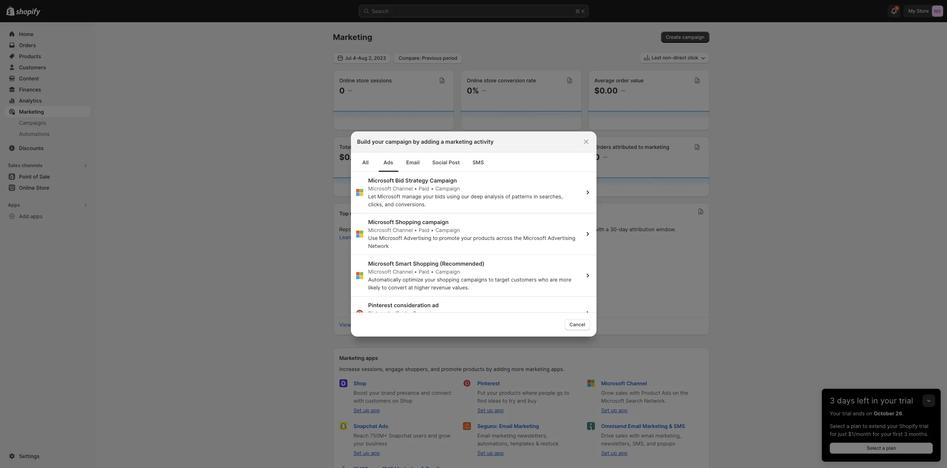 Task type: vqa. For each thing, say whether or not it's contained in the screenshot.


Task type: locate. For each thing, give the bounding box(es) containing it.
ads inside microsoft channel grow sales with product ads on the microsoft search network. set up app
[[662, 390, 672, 396]]

1 vertical spatial shopping
[[413, 260, 439, 267]]

set up app link down automations,
[[478, 450, 504, 457]]

2 store from the left
[[484, 77, 497, 84]]

marketing
[[446, 138, 473, 145], [514, 144, 539, 150], [645, 144, 670, 150], [526, 366, 550, 373], [492, 433, 516, 439]]

sales
[[467, 144, 481, 150], [8, 163, 20, 169]]

2 vertical spatial ads
[[379, 423, 389, 430]]

0 horizontal spatial sms
[[473, 159, 484, 166]]

on right based
[[387, 226, 393, 233]]

pinterest inside pinterest put your products where people go to find ideas to try and buy set up app
[[478, 381, 500, 387]]

set up app link down drive on the right
[[602, 450, 628, 457]]

online left sessions
[[340, 77, 355, 84]]

app inside reporting is based on your utm parameters and connected app activities to your online store. reported with a 30-day attribution window. learn more
[[487, 226, 496, 233]]

0 horizontal spatial 3
[[831, 396, 836, 406]]

app down ideas
[[495, 408, 504, 414]]

automations
[[19, 131, 50, 137]]

1 vertical spatial pinterest
[[369, 310, 390, 317]]

sales inside microsoft channel grow sales with product ads on the microsoft search network. set up app
[[616, 390, 629, 396]]

your
[[372, 138, 384, 145], [423, 193, 434, 200], [394, 226, 405, 233], [527, 226, 538, 233], [461, 235, 472, 241], [425, 277, 436, 283], [369, 390, 380, 396], [487, 390, 498, 396], [881, 396, 898, 406], [888, 423, 899, 430], [882, 431, 893, 438], [354, 441, 365, 447]]

1 horizontal spatial sales
[[467, 144, 481, 150]]

0%
[[467, 86, 480, 96]]

no change image for online store conversion rate
[[483, 88, 487, 94]]

shopping up the utm
[[396, 219, 421, 226]]

on down brand at the bottom left
[[393, 398, 399, 404]]

to down automatically
[[382, 285, 387, 291]]

and right try
[[518, 398, 527, 404]]

no data found for the date range selected
[[470, 271, 573, 277]]

cancel
[[570, 322, 586, 328]]

products up try
[[500, 390, 521, 396]]

2 online from the left
[[467, 77, 483, 84]]

trial up months.
[[920, 423, 929, 430]]

0 horizontal spatial trial
[[843, 411, 852, 417]]

0 vertical spatial snapchat
[[354, 423, 378, 430]]

ads inside snapchat ads reach 750m+ snapchat users and grow your business set up app
[[379, 423, 389, 430]]

promote down parameters
[[440, 235, 460, 241]]

to inside microsoft shopping campaign microsoft channel • paid • campaign use microsoft advertising to promote your products across the microsoft advertising network
[[433, 235, 438, 241]]

1 horizontal spatial newsletters,
[[602, 441, 632, 447]]

shopping inside microsoft smart shopping (recommended) microsoft channel • paid • campaign automatically optimize your shopping campaigns to target customers who are more likely to convert at higher revenue values.
[[413, 260, 439, 267]]

app
[[487, 226, 496, 233], [371, 408, 380, 414], [495, 408, 504, 414], [619, 408, 628, 414], [371, 450, 380, 457], [495, 450, 504, 457], [619, 450, 628, 457]]

channel right view
[[353, 322, 372, 328]]

shopping
[[437, 277, 460, 283]]

& inside the omnisend email marketing & sms drive sales with email marketing, newsletters, sms, and popups set up app
[[670, 423, 673, 430]]

1 vertical spatial search
[[626, 398, 643, 404]]

1 horizontal spatial sms
[[674, 423, 686, 430]]

set up app link for pinterest put your products where people go to find ideas to try and buy set up app
[[478, 408, 504, 414]]

0 horizontal spatial attributed
[[482, 144, 506, 150]]

with inside microsoft channel grow sales with product ads on the microsoft search network. set up app
[[630, 390, 640, 396]]

go
[[557, 390, 563, 396]]

products inside microsoft shopping campaign microsoft channel • paid • campaign use microsoft advertising to promote your products across the microsoft advertising network
[[474, 235, 495, 241]]

sales left channels
[[8, 163, 20, 169]]

campaign up the ads button
[[386, 138, 412, 145]]

sms
[[473, 159, 484, 166], [674, 423, 686, 430]]

settings
[[19, 454, 40, 460]]

brand
[[382, 390, 396, 396]]

no change image down build
[[366, 154, 371, 161]]

2 horizontal spatial campaign
[[683, 34, 705, 40]]

1 vertical spatial ads
[[662, 390, 672, 396]]

trial up .
[[900, 396, 914, 406]]

1 vertical spatial select
[[868, 446, 882, 452]]

plan inside the select a plan to extend your shopify trial for just $1/month for your first 3 months.
[[852, 423, 862, 430]]

to inside reporting is based on your utm parameters and connected app activities to your online store. reported with a 30-day attribution window. learn more
[[521, 226, 526, 233]]

to right activities
[[521, 226, 526, 233]]

omnisend
[[602, 423, 627, 430]]

0 horizontal spatial 0
[[340, 86, 345, 96]]

1 vertical spatial sales
[[8, 163, 20, 169]]

set down grow
[[602, 408, 610, 414]]

0 horizontal spatial online
[[340, 77, 355, 84]]

2 vertical spatial products
[[500, 390, 521, 396]]

0 horizontal spatial store
[[357, 77, 369, 84]]

in inside dropdown button
[[872, 396, 879, 406]]

no
[[470, 271, 477, 277]]

1 horizontal spatial for
[[831, 431, 837, 438]]

up down ideas
[[487, 408, 494, 414]]

1 horizontal spatial select
[[868, 446, 882, 452]]

3 days left in your trial element
[[823, 410, 942, 462]]

for down extend on the bottom right
[[874, 431, 880, 438]]

app up snapchat ads link
[[371, 408, 380, 414]]

learn
[[340, 234, 353, 241]]

0 horizontal spatial for
[[506, 271, 513, 277]]

paid down consideration
[[396, 310, 407, 317]]

1 vertical spatial 0
[[595, 153, 600, 162]]

post
[[449, 159, 460, 166]]

the down activities
[[514, 235, 522, 241]]

plan inside 'select a plan' link
[[887, 446, 897, 452]]

1 horizontal spatial apps
[[366, 355, 378, 362]]

shopping inside microsoft shopping campaign microsoft channel • paid • campaign use microsoft advertising to promote your products across the microsoft advertising network
[[396, 219, 421, 226]]

0 horizontal spatial select
[[831, 423, 846, 430]]

sms down activity
[[473, 159, 484, 166]]

0 vertical spatial trial
[[900, 396, 914, 406]]

create campaign button
[[662, 32, 710, 43]]

0 vertical spatial by
[[413, 138, 420, 145]]

1 vertical spatial trial
[[843, 411, 852, 417]]

with
[[595, 226, 605, 233], [630, 390, 640, 396], [354, 398, 364, 404], [630, 433, 640, 439]]

with inside reporting is based on your utm parameters and connected app activities to your online store. reported with a 30-day attribution window. learn more
[[595, 226, 605, 233]]

0 horizontal spatial sales
[[8, 163, 20, 169]]

1 horizontal spatial store
[[484, 77, 497, 84]]

your inside microsoft bid strategy campaign microsoft channel • paid • campaign let microsoft manage your bids using our deep analysis of patterns in searches, clicks, and conversions.
[[423, 193, 434, 200]]

attributed
[[482, 144, 506, 150], [613, 144, 638, 150]]

0 horizontal spatial shop
[[354, 381, 367, 387]]

paid right the utm
[[419, 227, 430, 234]]

1 vertical spatial sms
[[674, 423, 686, 430]]

seguno:
[[478, 423, 498, 430]]

1 vertical spatial newsletters,
[[602, 441, 632, 447]]

more
[[355, 234, 367, 241], [560, 277, 572, 283], [512, 366, 524, 373]]

1 horizontal spatial search
[[626, 398, 643, 404]]

email right seguno: on the right of page
[[500, 423, 513, 430]]

sales right total
[[353, 144, 366, 150]]

channel inside button
[[353, 322, 372, 328]]

sms up marketing,
[[674, 423, 686, 430]]

activities
[[497, 226, 519, 233]]

and inside shop boost your brand presence and connect with customers on shop set up app
[[421, 390, 430, 396]]

campaign inside microsoft shopping campaign microsoft channel • paid • campaign use microsoft advertising to promote your products across the microsoft advertising network
[[423, 219, 449, 226]]

no change image for average order value
[[622, 88, 626, 94]]

0 horizontal spatial campaign
[[386, 138, 412, 145]]

pinterest for consideration
[[369, 302, 393, 309]]

3 inside the select a plan to extend your shopify trial for just $1/month for your first 3 months.
[[905, 431, 908, 438]]

1 horizontal spatial online
[[467, 77, 483, 84]]

0 horizontal spatial search
[[372, 8, 389, 14]]

online for 0%
[[467, 77, 483, 84]]

analysis
[[485, 193, 504, 200]]

products inside pinterest put your products where people go to find ideas to try and buy set up app
[[500, 390, 521, 396]]

1 attributed from the left
[[482, 144, 506, 150]]

and
[[385, 201, 394, 208], [449, 226, 458, 233], [431, 366, 440, 373], [421, 390, 430, 396], [518, 398, 527, 404], [428, 433, 437, 439], [647, 441, 656, 447]]

app inside seguno: email marketing email marketing newsletters, automations, templates & restock set up app
[[495, 450, 504, 457]]

and up performance
[[385, 201, 394, 208]]

orders
[[595, 144, 612, 150]]

your up october
[[881, 396, 898, 406]]

0 vertical spatial plan
[[852, 423, 862, 430]]

for right "found"
[[506, 271, 513, 277]]

& up marketing,
[[670, 423, 673, 430]]

channel up the product
[[627, 381, 648, 387]]

0 vertical spatial apps
[[30, 213, 42, 220]]

set up app link for snapchat ads reach 750m+ snapchat users and grow your business set up app
[[354, 450, 380, 457]]

app down automations,
[[495, 450, 504, 457]]

channel
[[393, 186, 413, 192], [393, 227, 413, 234], [393, 269, 413, 275], [627, 381, 648, 387]]

sales for sales channels
[[8, 163, 20, 169]]

to up $1/month
[[863, 423, 868, 430]]

marketing inside seguno: email marketing email marketing newsletters, automations, templates & restock set up app
[[514, 423, 540, 430]]

campaign up using
[[436, 186, 460, 192]]

microsoft channel grow sales with product ads on the microsoft search network. set up app
[[602, 381, 689, 414]]

marketing inside the omnisend email marketing & sms drive sales with email marketing, newsletters, sms, and popups set up app
[[643, 423, 668, 430]]

1 vertical spatial adding
[[494, 366, 511, 373]]

select for select a plan to extend your shopify trial for just $1/month for your first 3 months.
[[831, 423, 846, 430]]

0 vertical spatial &
[[670, 423, 673, 430]]

select inside the select a plan to extend your shopify trial for just $1/month for your first 3 months.
[[831, 423, 846, 430]]

ads inside button
[[384, 159, 394, 166]]

0 vertical spatial in
[[534, 193, 538, 200]]

2 horizontal spatial $0.00
[[595, 86, 618, 96]]

1 vertical spatial sales
[[616, 390, 629, 396]]

campaigns
[[461, 277, 488, 283]]

search
[[372, 8, 389, 14], [626, 398, 643, 404]]

trial right your
[[843, 411, 852, 417]]

and left connected
[[449, 226, 458, 233]]

a inside dialog
[[441, 138, 444, 145]]

plan up $1/month
[[852, 423, 862, 430]]

trial inside dropdown button
[[900, 396, 914, 406]]

reporting
[[340, 226, 363, 233]]

select down the select a plan to extend your shopify trial for just $1/month for your first 3 months.
[[868, 446, 882, 452]]

0 vertical spatial pinterest
[[369, 302, 393, 309]]

a up just
[[847, 423, 850, 430]]

shop
[[354, 381, 367, 387], [400, 398, 413, 404]]

ads
[[384, 159, 394, 166], [662, 390, 672, 396], [379, 423, 389, 430]]

a down the select a plan to extend your shopify trial for just $1/month for your first 3 months.
[[883, 446, 886, 452]]

in right patterns at the top right of page
[[534, 193, 538, 200]]

0 horizontal spatial adding
[[421, 138, 440, 145]]

adding
[[421, 138, 440, 145], [494, 366, 511, 373]]

no change image for orders attributed to marketing
[[604, 154, 608, 161]]

set up app link for seguno: email marketing email marketing newsletters, automations, templates & restock set up app
[[478, 450, 504, 457]]

by
[[413, 138, 420, 145], [487, 366, 492, 373]]

3 up your
[[831, 396, 836, 406]]

channel for view
[[353, 322, 372, 328]]

clicks,
[[369, 201, 384, 208]]

plan for select a plan
[[887, 446, 897, 452]]

ads right all
[[384, 159, 394, 166]]

search inside microsoft channel grow sales with product ads on the microsoft search network. set up app
[[626, 398, 643, 404]]

1 vertical spatial shop
[[400, 398, 413, 404]]

shop boost your brand presence and connect with customers on shop set up app
[[354, 381, 452, 414]]

0 vertical spatial more
[[355, 234, 367, 241]]

app inside the omnisend email marketing & sms drive sales with email marketing, newsletters, sms, and popups set up app
[[619, 450, 628, 457]]

1 horizontal spatial &
[[670, 423, 673, 430]]

online
[[340, 77, 355, 84], [467, 77, 483, 84]]

attribution
[[630, 226, 655, 233]]

app inside shop boost your brand presence and connect with customers on shop set up app
[[371, 408, 380, 414]]

discounts
[[19, 145, 44, 151]]

apps up sessions,
[[366, 355, 378, 362]]

2 vertical spatial pinterest
[[478, 381, 500, 387]]

ads up 750m+
[[379, 423, 389, 430]]

trial inside the select a plan to extend your shopify trial for just $1/month for your first 3 months.
[[920, 423, 929, 430]]

0 vertical spatial adding
[[421, 138, 440, 145]]

set down find
[[478, 408, 486, 414]]

a up social
[[441, 138, 444, 145]]

set inside pinterest put your products where people go to find ideas to try and buy set up app
[[478, 408, 486, 414]]

2 attributed from the left
[[613, 144, 638, 150]]

1 store from the left
[[357, 77, 369, 84]]

campaign right create at the right top of the page
[[683, 34, 705, 40]]

customers up please select a different period at right bottom
[[512, 277, 537, 283]]

no change image
[[348, 88, 353, 94], [483, 88, 487, 94], [622, 88, 626, 94], [366, 154, 371, 161], [604, 154, 608, 161]]

0 vertical spatial shop
[[354, 381, 367, 387]]

trial
[[900, 396, 914, 406], [843, 411, 852, 417], [920, 423, 929, 430]]

sales down 'omnisend'
[[616, 433, 628, 439]]

1 horizontal spatial trial
[[900, 396, 914, 406]]

sms inside sms 'button'
[[473, 159, 484, 166]]

people
[[539, 390, 556, 396]]

advertising down the utm
[[404, 235, 432, 241]]

1 horizontal spatial adding
[[494, 366, 511, 373]]

pinterest up report
[[369, 310, 390, 317]]

october
[[875, 411, 895, 417]]

with down boost on the bottom of page
[[354, 398, 364, 404]]

0 vertical spatial the
[[514, 235, 522, 241]]

$0.00 down total sales
[[340, 153, 363, 162]]

up inside the omnisend email marketing & sms drive sales with email marketing, newsletters, sms, and popups set up app
[[611, 450, 618, 457]]

to down parameters
[[433, 235, 438, 241]]

0 vertical spatial select
[[831, 423, 846, 430]]

sales inside button
[[8, 163, 20, 169]]

automatically
[[369, 277, 402, 283]]

email inside button
[[407, 159, 420, 166]]

tab list containing all
[[354, 153, 594, 172]]

apps inside button
[[30, 213, 42, 220]]

attributed for orders
[[613, 144, 638, 150]]

adding inside dialog
[[421, 138, 440, 145]]

pinterest
[[369, 302, 393, 309], [369, 310, 390, 317], [478, 381, 500, 387]]

microsoft shopping campaign microsoft channel • paid • campaign use microsoft advertising to promote your products across the microsoft advertising network
[[369, 219, 576, 249]]

& left restock
[[536, 441, 540, 447]]

1 vertical spatial promote
[[442, 366, 462, 373]]

users
[[414, 433, 427, 439]]

set
[[354, 408, 362, 414], [478, 408, 486, 414], [602, 408, 610, 414], [354, 450, 362, 457], [478, 450, 486, 457], [602, 450, 610, 457]]

more up where
[[512, 366, 524, 373]]

2 vertical spatial sales
[[616, 433, 628, 439]]

on inside shop boost your brand presence and connect with customers on shop set up app
[[393, 398, 399, 404]]

microsoft bid strategy campaign microsoft channel • paid • campaign let microsoft manage your bids using our deep analysis of patterns in searches, clicks, and conversions.
[[369, 177, 563, 208]]

found
[[491, 271, 505, 277]]

0 vertical spatial promote
[[440, 235, 460, 241]]

0 for orders
[[595, 153, 600, 162]]

set down reach
[[354, 450, 362, 457]]

2 vertical spatial trial
[[920, 423, 929, 430]]

$0.00 for average
[[595, 86, 618, 96]]

1 horizontal spatial more
[[512, 366, 524, 373]]

range
[[536, 271, 551, 277]]

1 horizontal spatial in
[[872, 396, 879, 406]]

email up email
[[628, 423, 642, 430]]

0 horizontal spatial &
[[536, 441, 540, 447]]

campaign
[[430, 177, 457, 184], [436, 186, 460, 192], [436, 227, 460, 234], [436, 269, 460, 275], [413, 310, 438, 317]]

by up email button
[[413, 138, 420, 145]]

please select a different period
[[484, 285, 559, 291]]

1 vertical spatial 3
[[905, 431, 908, 438]]

campaign inside microsoft smart shopping (recommended) microsoft channel • paid • campaign automatically optimize your shopping campaigns to target customers who are more likely to convert at higher revenue values.
[[436, 269, 460, 275]]

and right shoppers,
[[431, 366, 440, 373]]

to inside the select a plan to extend your shopify trial for just $1/month for your first 3 months.
[[863, 423, 868, 430]]

campaign up parameters
[[423, 219, 449, 226]]

the left date
[[515, 271, 523, 277]]

your right boost on the bottom of page
[[369, 390, 380, 396]]

0 vertical spatial search
[[372, 8, 389, 14]]

1 vertical spatial campaign
[[386, 138, 412, 145]]

1 horizontal spatial advertising
[[548, 235, 576, 241]]

channel down 'bid'
[[393, 186, 413, 192]]

by up the "pinterest" 'link'
[[487, 366, 492, 373]]

0 vertical spatial sales
[[467, 144, 481, 150]]

the inside microsoft channel grow sales with product ads on the microsoft search network. set up app
[[681, 390, 689, 396]]

1 vertical spatial in
[[872, 396, 879, 406]]

paid
[[419, 186, 430, 192], [419, 227, 430, 234], [419, 269, 430, 275], [396, 310, 407, 317]]

set inside seguno: email marketing email marketing newsletters, automations, templates & restock set up app
[[478, 450, 486, 457]]

on right the ends
[[867, 411, 873, 417]]

where
[[523, 390, 538, 396]]

0 vertical spatial customers
[[512, 277, 537, 283]]

0 horizontal spatial $0.00
[[340, 153, 363, 162]]

apps
[[30, 213, 42, 220], [366, 355, 378, 362]]

extend
[[870, 423, 887, 430]]

app down business
[[371, 450, 380, 457]]

channel inside microsoft smart shopping (recommended) microsoft channel • paid • campaign automatically optimize your shopping campaigns to target customers who are more likely to convert at higher revenue values.
[[393, 269, 413, 275]]

discounts link
[[5, 143, 90, 154]]

2 horizontal spatial more
[[560, 277, 572, 283]]

adding up social
[[421, 138, 440, 145]]

create
[[666, 34, 682, 40]]

sessions,
[[362, 366, 384, 373]]

0 vertical spatial campaign
[[683, 34, 705, 40]]

$0.00 down activity
[[467, 153, 491, 162]]

sales channels
[[8, 163, 42, 169]]

paid down strategy
[[419, 186, 430, 192]]

up inside shop boost your brand presence and connect with customers on shop set up app
[[363, 408, 370, 414]]

1 horizontal spatial snapchat
[[389, 433, 412, 439]]

no change image down orders
[[604, 154, 608, 161]]

1 vertical spatial by
[[487, 366, 492, 373]]

paid inside microsoft shopping campaign microsoft channel • paid • campaign use microsoft advertising to promote your products across the microsoft advertising network
[[419, 227, 430, 234]]

campaign for build your campaign by adding a marketing activity
[[386, 138, 412, 145]]

set up app link
[[354, 408, 380, 414], [478, 408, 504, 414], [602, 408, 628, 414], [354, 450, 380, 457], [478, 450, 504, 457], [602, 450, 628, 457]]

pinterest for put
[[478, 381, 500, 387]]

$0.00 for total
[[340, 153, 363, 162]]

snapchat up reach
[[354, 423, 378, 430]]

grow
[[602, 390, 615, 396]]

2 horizontal spatial trial
[[920, 423, 929, 430]]

& inside seguno: email marketing email marketing newsletters, automations, templates & restock set up app
[[536, 441, 540, 447]]

app down 'omnisend'
[[619, 450, 628, 457]]

up down business
[[363, 450, 370, 457]]

campaign inside pinterest consideration ad pinterest • paid • campaign
[[413, 310, 438, 317]]

paid inside microsoft bid strategy campaign microsoft channel • paid • campaign let microsoft manage your bids using our deep analysis of patterns in searches, clicks, and conversions.
[[419, 186, 430, 192]]

channel for top
[[350, 211, 370, 217]]

store left sessions
[[357, 77, 369, 84]]

channel inside microsoft shopping campaign microsoft channel • paid • campaign use microsoft advertising to promote your products across the microsoft advertising network
[[393, 227, 413, 234]]

your up higher
[[425, 277, 436, 283]]

all
[[363, 159, 369, 166]]

1 vertical spatial more
[[560, 277, 572, 283]]

date
[[524, 271, 535, 277]]

ads button
[[377, 153, 400, 172]]

values.
[[453, 285, 470, 291]]

set down drive on the right
[[602, 450, 610, 457]]

1 vertical spatial &
[[536, 441, 540, 447]]

2 vertical spatial the
[[681, 390, 689, 396]]

1 vertical spatial apps
[[366, 355, 378, 362]]

0 horizontal spatial newsletters,
[[518, 433, 548, 439]]

attributed right orders
[[613, 144, 638, 150]]

up inside seguno: email marketing email marketing newsletters, automations, templates & restock set up app
[[487, 450, 494, 457]]

the inside microsoft shopping campaign microsoft channel • paid • campaign use microsoft advertising to promote your products across the microsoft advertising network
[[514, 235, 522, 241]]

learn more link
[[340, 234, 367, 241]]

across
[[497, 235, 513, 241]]

tab list inside the build your campaign by adding a marketing activity dialog
[[354, 153, 594, 172]]

left
[[858, 396, 870, 406]]

2 vertical spatial campaign
[[423, 219, 449, 226]]

using
[[447, 193, 460, 200]]

shopify image
[[16, 8, 41, 16]]

0 horizontal spatial in
[[534, 193, 538, 200]]

tab list
[[354, 153, 594, 172]]

1 vertical spatial customers
[[366, 398, 391, 404]]

products up the "pinterest" 'link'
[[463, 366, 485, 373]]

0 horizontal spatial customers
[[366, 398, 391, 404]]

newsletters, up templates
[[518, 433, 548, 439]]

optimize
[[403, 277, 424, 283]]

$0.00 down average at top right
[[595, 86, 618, 96]]

0 vertical spatial sms
[[473, 159, 484, 166]]

with left 30-
[[595, 226, 605, 233]]

and inside microsoft bid strategy campaign microsoft channel • paid • campaign let microsoft manage your bids using our deep analysis of patterns in searches, clicks, and conversions.
[[385, 201, 394, 208]]

in inside microsoft bid strategy campaign microsoft channel • paid • campaign let microsoft manage your bids using our deep analysis of patterns in searches, clicks, and conversions.
[[534, 193, 538, 200]]

1 vertical spatial channel
[[353, 322, 372, 328]]

sales attributed to marketing
[[467, 144, 539, 150]]

0 vertical spatial ads
[[384, 159, 394, 166]]

1 vertical spatial plan
[[887, 446, 897, 452]]

conversion
[[498, 77, 525, 84]]

plan
[[852, 423, 862, 430], [887, 446, 897, 452]]

1 horizontal spatial 0
[[595, 153, 600, 162]]

select a plan link
[[831, 443, 934, 454]]

0 vertical spatial channel
[[350, 211, 370, 217]]

shop up boost on the bottom of page
[[354, 381, 367, 387]]

online store conversion rate
[[467, 77, 537, 84]]

paid up optimize
[[419, 269, 430, 275]]

and inside pinterest put your products where people go to find ideas to try and buy set up app
[[518, 398, 527, 404]]

months.
[[910, 431, 929, 438]]

campaign inside button
[[683, 34, 705, 40]]

channel inside microsoft bid strategy campaign microsoft channel • paid • campaign let microsoft manage your bids using our deep analysis of patterns in searches, clicks, and conversions.
[[393, 186, 413, 192]]

up down automations,
[[487, 450, 494, 457]]

app left activities
[[487, 226, 496, 233]]

your up the first
[[888, 423, 899, 430]]

1 online from the left
[[340, 77, 355, 84]]

online up 0%
[[467, 77, 483, 84]]

0 horizontal spatial advertising
[[404, 235, 432, 241]]

2 vertical spatial more
[[512, 366, 524, 373]]



Task type: describe. For each thing, give the bounding box(es) containing it.
set inside the omnisend email marketing & sms drive sales with email marketing, newsletters, sms, and popups set up app
[[602, 450, 610, 457]]

product
[[642, 390, 661, 396]]

sales for sales attributed to marketing
[[467, 144, 481, 150]]

app inside snapchat ads reach 750m+ snapchat users and grow your business set up app
[[371, 450, 380, 457]]

set up app link for omnisend email marketing & sms drive sales with email marketing, newsletters, sms, and popups set up app
[[602, 450, 628, 457]]

just
[[839, 431, 848, 438]]

a inside reporting is based on your utm parameters and connected app activities to your online store. reported with a 30-day attribution window. learn more
[[606, 226, 609, 233]]

your left the first
[[882, 431, 893, 438]]

likely
[[369, 285, 381, 291]]

ideas
[[489, 398, 502, 404]]

to left try
[[503, 398, 508, 404]]

sms inside the omnisend email marketing & sms drive sales with email marketing, newsletters, sms, and popups set up app
[[674, 423, 686, 430]]

marketing,
[[656, 433, 682, 439]]

1 vertical spatial snapchat
[[389, 433, 412, 439]]

your trial ends on october 26 .
[[831, 411, 905, 417]]

up inside snapchat ads reach 750m+ snapchat users and grow your business set up app
[[363, 450, 370, 457]]

a inside the select a plan to extend your shopify trial for just $1/month for your first 3 months.
[[847, 423, 850, 430]]

your
[[831, 411, 842, 417]]

performance
[[371, 211, 404, 217]]

utm
[[406, 226, 418, 233]]

seguno: email marketing link
[[478, 423, 540, 430]]

campaign inside microsoft shopping campaign microsoft channel • paid • campaign use microsoft advertising to promote your products across the microsoft advertising network
[[436, 227, 460, 234]]

0 vertical spatial sales
[[353, 144, 366, 150]]

store for 0%
[[484, 77, 497, 84]]

smart
[[396, 260, 412, 267]]

bids
[[435, 193, 446, 200]]

0 horizontal spatial snapchat
[[354, 423, 378, 430]]

build your campaign by adding a marketing activity
[[357, 138, 494, 145]]

put
[[478, 390, 486, 396]]

1 horizontal spatial $0.00
[[467, 153, 491, 162]]

by inside dialog
[[413, 138, 420, 145]]

different
[[522, 285, 542, 291]]

please
[[484, 285, 500, 291]]

marketing inside dialog
[[446, 138, 473, 145]]

email down seguno: on the right of page
[[478, 433, 491, 439]]

your left online
[[527, 226, 538, 233]]

up inside pinterest put your products where people go to find ideas to try and buy set up app
[[487, 408, 494, 414]]

connected
[[459, 226, 485, 233]]

attributed for sales
[[482, 144, 506, 150]]

deep
[[471, 193, 483, 200]]

parameters
[[420, 226, 447, 233]]

rate
[[527, 77, 537, 84]]

report
[[373, 322, 388, 328]]

create campaign
[[666, 34, 705, 40]]

more inside microsoft smart shopping (recommended) microsoft channel • paid • campaign automatically optimize your shopping campaigns to target customers who are more likely to convert at higher revenue values.
[[560, 277, 572, 283]]

and inside the omnisend email marketing & sms drive sales with email marketing, newsletters, sms, and popups set up app
[[647, 441, 656, 447]]

750m+
[[370, 433, 388, 439]]

1 horizontal spatial by
[[487, 366, 492, 373]]

consideration
[[394, 302, 431, 309]]

network
[[369, 243, 389, 249]]

3 inside dropdown button
[[831, 396, 836, 406]]

reporting is based on your utm parameters and connected app activities to your online store. reported with a 30-day attribution window. learn more
[[340, 226, 676, 241]]

online for 0
[[340, 77, 355, 84]]

and inside snapchat ads reach 750m+ snapchat users and grow your business set up app
[[428, 433, 437, 439]]

marketing inside seguno: email marketing email marketing newsletters, automations, templates & restock set up app
[[492, 433, 516, 439]]

apps for add apps
[[30, 213, 42, 220]]

1 vertical spatial products
[[463, 366, 485, 373]]

campaign for microsoft shopping campaign microsoft channel • paid • campaign use microsoft advertising to promote your products across the microsoft advertising network
[[423, 219, 449, 226]]

your inside shop boost your brand presence and connect with customers on shop set up app
[[369, 390, 380, 396]]

bid
[[396, 177, 404, 184]]

boost
[[354, 390, 368, 396]]

sales inside the omnisend email marketing & sms drive sales with email marketing, newsletters, sms, and popups set up app
[[616, 433, 628, 439]]

1 vertical spatial the
[[515, 271, 523, 277]]

app inside microsoft channel grow sales with product ads on the microsoft search network. set up app
[[619, 408, 628, 414]]

cancel button
[[565, 320, 591, 331]]

a right 'select'
[[517, 285, 520, 291]]

set inside microsoft channel grow sales with product ads on the microsoft search network. set up app
[[602, 408, 610, 414]]

email
[[642, 433, 654, 439]]

microsoft channel link
[[602, 381, 648, 387]]

(recommended)
[[440, 260, 485, 267]]

your right build
[[372, 138, 384, 145]]

patterns
[[512, 193, 533, 200]]

top
[[340, 211, 349, 217]]

our
[[462, 193, 470, 200]]

campaigns
[[19, 120, 46, 126]]

network.
[[645, 398, 667, 404]]

are
[[550, 277, 558, 283]]

email inside the omnisend email marketing & sms drive sales with email marketing, newsletters, sms, and popups set up app
[[628, 423, 642, 430]]

to right orders
[[639, 144, 644, 150]]

your inside microsoft smart shopping (recommended) microsoft channel • paid • campaign automatically optimize your shopping campaigns to target customers who are more likely to convert at higher revenue values.
[[425, 277, 436, 283]]

1 advertising from the left
[[404, 235, 432, 241]]

build your campaign by adding a marketing activity dialog
[[0, 132, 948, 469]]

pinterest consideration ad pinterest • paid • campaign
[[369, 302, 439, 317]]

select a plan
[[868, 446, 897, 452]]

to right go
[[565, 390, 570, 396]]

shop link
[[354, 381, 367, 387]]

3 days left in your trial button
[[823, 389, 942, 406]]

top channel performance
[[340, 211, 404, 217]]

app inside pinterest put your products where people go to find ideas to try and buy set up app
[[495, 408, 504, 414]]

set inside snapchat ads reach 750m+ snapchat users and grow your business set up app
[[354, 450, 362, 457]]

convert
[[389, 285, 407, 291]]

microsoft smart shopping (recommended) microsoft channel • paid • campaign automatically optimize your shopping campaigns to target customers who are more likely to convert at higher revenue values.
[[369, 260, 572, 291]]

social post
[[433, 159, 460, 166]]

your inside pinterest put your products where people go to find ideas to try and buy set up app
[[487, 390, 498, 396]]

conversions.
[[396, 201, 426, 208]]

apps for marketing apps
[[366, 355, 378, 362]]

plan for select a plan to extend your shopify trial for just $1/month for your first 3 months.
[[852, 423, 862, 430]]

view channel report
[[340, 322, 388, 328]]

omnisend email marketing & sms link
[[602, 423, 686, 430]]

total sales
[[340, 144, 366, 150]]

day
[[620, 226, 629, 233]]

your inside dropdown button
[[881, 396, 898, 406]]

$1/month
[[849, 431, 872, 438]]

with inside the omnisend email marketing & sms drive sales with email marketing, newsletters, sms, and popups set up app
[[630, 433, 640, 439]]

no change image for total sales
[[366, 154, 371, 161]]

select for select a plan
[[868, 446, 882, 452]]

of
[[506, 193, 511, 200]]

sms button
[[467, 153, 491, 172]]

promote inside microsoft shopping campaign microsoft channel • paid • campaign use microsoft advertising to promote your products across the microsoft advertising network
[[440, 235, 460, 241]]

pinterest put your products where people go to find ideas to try and buy set up app
[[478, 381, 570, 414]]

set up app link for shop boost your brand presence and connect with customers on shop set up app
[[354, 408, 380, 414]]

social
[[433, 159, 448, 166]]

your inside microsoft shopping campaign microsoft channel • paid • campaign use microsoft advertising to promote your products across the microsoft advertising network
[[461, 235, 472, 241]]

seguno: email marketing email marketing newsletters, automations, templates & restock set up app
[[478, 423, 559, 457]]

settings link
[[5, 451, 90, 462]]

select a plan to extend your shopify trial for just $1/month for your first 3 months.
[[831, 423, 929, 438]]

selected
[[552, 271, 573, 277]]

customers inside shop boost your brand presence and connect with customers on shop set up app
[[366, 398, 391, 404]]

sessions
[[371, 77, 392, 84]]

activity
[[474, 138, 494, 145]]

your inside snapchat ads reach 750m+ snapchat users and grow your business set up app
[[354, 441, 365, 447]]

campaigns link
[[5, 117, 90, 128]]

and inside reporting is based on your utm parameters and connected app activities to your online store. reported with a 30-day attribution window. learn more
[[449, 226, 458, 233]]

0 for online
[[340, 86, 345, 96]]

target
[[495, 277, 510, 283]]

paid inside microsoft smart shopping (recommended) microsoft channel • paid • campaign automatically optimize your shopping campaigns to target customers who are more likely to convert at higher revenue values.
[[419, 269, 430, 275]]

drive
[[602, 433, 614, 439]]

on inside reporting is based on your utm parameters and connected app activities to your online store. reported with a 30-day attribution window. learn more
[[387, 226, 393, 233]]

automations,
[[478, 441, 509, 447]]

store.
[[555, 226, 569, 233]]

to up please
[[489, 277, 494, 283]]

newsletters, inside seguno: email marketing email marketing newsletters, automations, templates & restock set up app
[[518, 433, 548, 439]]

newsletters, inside the omnisend email marketing & sms drive sales with email marketing, newsletters, sms, and popups set up app
[[602, 441, 632, 447]]

presence
[[397, 390, 420, 396]]

more inside reporting is based on your utm parameters and connected app activities to your online store. reported with a 30-day attribution window. learn more
[[355, 234, 367, 241]]

store for 0
[[357, 77, 369, 84]]

days
[[838, 396, 856, 406]]

sms,
[[633, 441, 646, 447]]

with inside shop boost your brand presence and connect with customers on shop set up app
[[354, 398, 364, 404]]

on inside microsoft channel grow sales with product ads on the microsoft search network. set up app
[[673, 390, 679, 396]]

searches,
[[540, 193, 563, 200]]

channel inside microsoft channel grow sales with product ads on the microsoft search network. set up app
[[627, 381, 648, 387]]

on inside 3 days left in your trial element
[[867, 411, 873, 417]]

online
[[539, 226, 554, 233]]

1 horizontal spatial shop
[[400, 398, 413, 404]]

set up app link for microsoft channel grow sales with product ads on the microsoft search network. set up app
[[602, 408, 628, 414]]

at
[[409, 285, 413, 291]]

add apps
[[19, 213, 42, 220]]

.
[[903, 411, 905, 417]]

to right activity
[[508, 144, 513, 150]]

apps.
[[552, 366, 565, 373]]

your left the utm
[[394, 226, 405, 233]]

paid inside pinterest consideration ad pinterest • paid • campaign
[[396, 310, 407, 317]]

find
[[478, 398, 487, 404]]

no change image for online store sessions
[[348, 88, 353, 94]]

business
[[366, 441, 388, 447]]

set inside shop boost your brand presence and connect with customers on shop set up app
[[354, 408, 362, 414]]

omnisend email marketing & sms drive sales with email marketing, newsletters, sms, and popups set up app
[[602, 423, 686, 457]]

2 advertising from the left
[[548, 235, 576, 241]]

2 horizontal spatial for
[[874, 431, 880, 438]]

⌘
[[576, 8, 581, 14]]

campaign up bids
[[430, 177, 457, 184]]

reported
[[571, 226, 593, 233]]

increase
[[340, 366, 360, 373]]

customers inside microsoft smart shopping (recommended) microsoft channel • paid • campaign automatically optimize your shopping campaigns to target customers who are more likely to convert at higher revenue values.
[[512, 277, 537, 283]]

add
[[19, 213, 29, 220]]

up inside microsoft channel grow sales with product ads on the microsoft search network. set up app
[[611, 408, 618, 414]]



